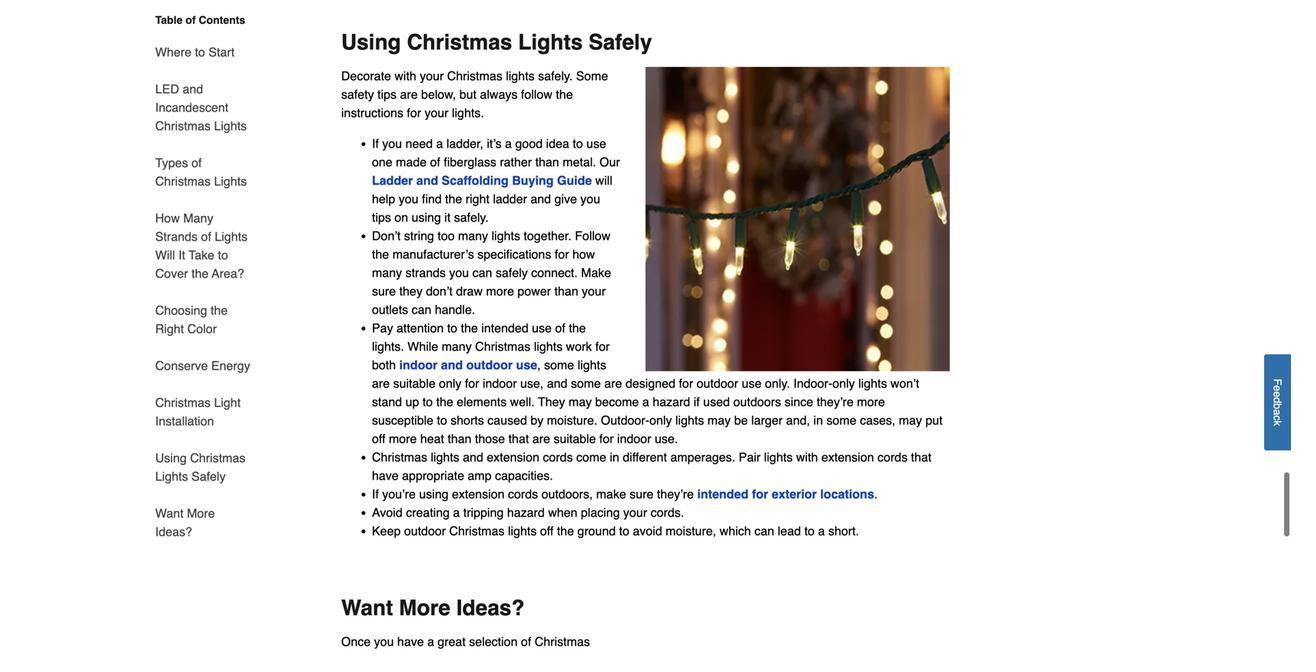 Task type: locate. For each thing, give the bounding box(es) containing it.
1 vertical spatial outdoor
[[697, 376, 739, 390]]

more
[[486, 284, 514, 298], [857, 395, 885, 409], [389, 431, 417, 446]]

the
[[556, 87, 573, 101], [445, 192, 462, 206], [372, 247, 389, 261], [192, 266, 209, 281], [211, 303, 228, 317], [461, 321, 478, 335], [569, 321, 586, 335], [436, 395, 453, 409], [557, 524, 574, 538]]

0 horizontal spatial intended
[[481, 321, 529, 335]]

outdoor inside , some lights are suitable only for indoor use, and some are designed for outdoor use only. indoor-only lights won't stand up to the elements well. they may become a hazard if used outdoors since they're more susceptible to shorts caused by moisture. outdoor-only lights may be larger and, in some cases, may put off more heat than those that are suitable for indoor use.
[[697, 376, 739, 390]]

safely. inside decorate with your christmas lights safely. some safety tips are below, but always follow the instructions for your lights.
[[538, 69, 573, 83]]

lights. up both
[[372, 339, 404, 353]]

may up the moisture.
[[569, 395, 592, 409]]

use inside , some lights are suitable only for indoor use, and some are designed for outdoor use only. indoor-only lights won't stand up to the elements well. they may become a hazard if used outdoors since they're more susceptible to shorts caused by moisture. outdoor-only lights may be larger and, in some cases, may put off more heat than those that are suitable for indoor use.
[[742, 376, 762, 390]]

christmas inside led and incandescent christmas lights
[[155, 119, 211, 133]]

outdoor-
[[601, 413, 650, 427]]

than inside the if you need a ladder, it's a good idea to use one made of fiberglass rather than metal. our ladder and scaffolding buying guide
[[535, 155, 559, 169]]

some
[[544, 358, 574, 372], [571, 376, 601, 390], [827, 413, 857, 427]]

to inside "link"
[[195, 45, 205, 59]]

outdoor up 'used'
[[697, 376, 739, 390]]

for inside the christmas lights and extension cords come in different amperages. pair lights with extension cords that have appropriate amp capacities. if you're using extension cords outdoors, make sure they're intended for exterior locations . avoid creating a tripping hazard when placing your cords. keep outdoor christmas lights off the ground to avoid moisture, which can lead to a short.
[[752, 487, 769, 501]]

using down appropriate at the bottom left of the page
[[419, 487, 449, 501]]

0 vertical spatial hazard
[[653, 395, 690, 409]]

0 vertical spatial intended
[[481, 321, 529, 335]]

work
[[566, 339, 592, 353]]

safely up want more ideas? link
[[192, 469, 226, 484]]

2 horizontal spatial more
[[857, 395, 885, 409]]

for left exterior
[[752, 487, 769, 501]]

1 if from the top
[[372, 136, 379, 151]]

a inside , some lights are suitable only for indoor use, and some are designed for outdoor use only. indoor-only lights won't stand up to the elements well. they may become a hazard if used outdoors since they're more susceptible to shorts caused by moisture. outdoor-only lights may be larger and, in some cases, may put off more heat than those that are suitable for indoor use.
[[643, 395, 649, 409]]

and up they
[[547, 376, 568, 390]]

for up need
[[407, 106, 421, 120]]

of inside once you have a great selection of christmas
[[521, 634, 531, 649]]

some
[[576, 69, 608, 83]]

string
[[404, 229, 434, 243]]

they're down 'indoor-' in the right of the page
[[817, 395, 854, 409]]

larger
[[752, 413, 783, 427]]

your
[[420, 69, 444, 83], [425, 106, 449, 120], [582, 284, 606, 298], [623, 505, 647, 520]]

suitable up up
[[393, 376, 436, 390]]

1 horizontal spatial off
[[540, 524, 554, 538]]

0 vertical spatial if
[[372, 136, 379, 151]]

0 vertical spatial more
[[187, 506, 215, 520]]

1 vertical spatial want
[[341, 596, 393, 620]]

some up become
[[571, 376, 601, 390]]

0 horizontal spatial safely
[[192, 469, 226, 484]]

metal.
[[563, 155, 596, 169]]

1 horizontal spatial more
[[399, 596, 451, 620]]

0 vertical spatial in
[[814, 413, 823, 427]]

lights up want more ideas? link
[[155, 469, 188, 484]]

help
[[372, 192, 395, 206]]

1 vertical spatial have
[[397, 634, 424, 649]]

1 horizontal spatial they're
[[817, 395, 854, 409]]

0 vertical spatial than
[[535, 155, 559, 169]]

only.
[[765, 376, 790, 390]]

your inside don't string too many lights together. follow the manufacturer's specifications for how many strands you can safely connect. make sure they don't draw more power than your outlets can handle.
[[582, 284, 606, 298]]

2 horizontal spatial only
[[833, 376, 855, 390]]

some right ,
[[544, 358, 574, 372]]

in
[[814, 413, 823, 427], [610, 450, 620, 464]]

using down find
[[412, 210, 441, 224]]

0 vertical spatial sure
[[372, 284, 396, 298]]

use
[[587, 136, 606, 151], [532, 321, 552, 335], [516, 358, 537, 372], [742, 376, 762, 390]]

lights down work
[[578, 358, 606, 372]]

many right too
[[458, 229, 488, 243]]

1 vertical spatial many
[[372, 265, 402, 280]]

our
[[600, 155, 620, 169]]

come
[[576, 450, 607, 464]]

0 vertical spatial ideas?
[[155, 525, 192, 539]]

0 horizontal spatial with
[[395, 69, 417, 83]]

0 horizontal spatial want more ideas?
[[155, 506, 215, 539]]

you up one
[[382, 136, 402, 151]]

to right the "lead" at the bottom right
[[805, 524, 815, 538]]

0 vertical spatial some
[[544, 358, 574, 372]]

and up incandescent
[[183, 82, 203, 96]]

decorate with your christmas lights safely. some safety tips are below, but always follow the instructions for your lights.
[[341, 69, 608, 120]]

short.
[[829, 524, 859, 538]]

tips up instructions on the top
[[378, 87, 397, 101]]

hazard inside , some lights are suitable only for indoor use, and some are designed for outdoor use only. indoor-only lights won't stand up to the elements well. they may become a hazard if used outdoors since they're more susceptible to shorts caused by moisture. outdoor-only lights may be larger and, in some cases, may put off more heat than those that are suitable for indoor use.
[[653, 395, 690, 409]]

that
[[509, 431, 529, 446], [911, 450, 932, 464]]

0 vertical spatial that
[[509, 431, 529, 446]]

indoor down outdoor-
[[617, 431, 652, 446]]

1 vertical spatial if
[[372, 487, 379, 501]]

sure
[[372, 284, 396, 298], [630, 487, 654, 501]]

1 vertical spatial want more ideas?
[[341, 596, 525, 620]]

0 horizontal spatial more
[[389, 431, 417, 446]]

1 horizontal spatial outdoor
[[466, 358, 513, 372]]

only left won't
[[833, 376, 855, 390]]

of right types
[[192, 156, 202, 170]]

ladder and scaffolding buying guide link
[[372, 173, 592, 187]]

than down shorts
[[448, 431, 472, 446]]

guide
[[557, 173, 592, 187]]

many up they
[[372, 265, 402, 280]]

0 horizontal spatial using
[[155, 451, 187, 465]]

1 vertical spatial than
[[555, 284, 579, 298]]

1 vertical spatial safely.
[[454, 210, 489, 224]]

of down 'connect.'
[[555, 321, 566, 335]]

of inside types of christmas lights
[[192, 156, 202, 170]]

than down 'connect.'
[[555, 284, 579, 298]]

use up outdoors
[[742, 376, 762, 390]]

f e e d b a c k
[[1272, 379, 1284, 426]]

to right up
[[423, 395, 433, 409]]

1 vertical spatial using
[[155, 451, 187, 465]]

1 horizontal spatial want
[[341, 596, 393, 620]]

can up attention in the left of the page
[[412, 302, 432, 317]]

0 vertical spatial can
[[473, 265, 492, 280]]

1 vertical spatial using
[[419, 487, 449, 501]]

and down buying
[[531, 192, 551, 206]]

1 vertical spatial hazard
[[507, 505, 545, 520]]

cords down capacities.
[[508, 487, 538, 501]]

tips inside will help you find the right ladder and give you tips on using it safely.
[[372, 210, 391, 224]]

exterior
[[772, 487, 817, 501]]

using christmas lights safely
[[341, 30, 652, 54], [155, 451, 246, 484]]

a inside once you have a great selection of christmas
[[427, 634, 434, 649]]

indoor up elements on the left
[[483, 376, 517, 390]]

0 horizontal spatial ideas?
[[155, 525, 192, 539]]

1 vertical spatial more
[[399, 596, 451, 620]]

0 vertical spatial they're
[[817, 395, 854, 409]]

they're
[[817, 395, 854, 409], [657, 487, 694, 501]]

safely. up follow
[[538, 69, 573, 83]]

may
[[569, 395, 592, 409], [708, 413, 731, 427], [899, 413, 922, 427]]

0 horizontal spatial outdoor
[[404, 524, 446, 538]]

off down "susceptible" at left
[[372, 431, 386, 446]]

1 horizontal spatial may
[[708, 413, 731, 427]]

when
[[548, 505, 578, 520]]

safely inside table of contents element
[[192, 469, 226, 484]]

the right follow
[[556, 87, 573, 101]]

selection
[[469, 634, 518, 649]]

have inside the christmas lights and extension cords come in different amperages. pair lights with extension cords that have appropriate amp capacities. if you're using extension cords outdoors, make sure they're intended for exterior locations . avoid creating a tripping hazard when placing your cords. keep outdoor christmas lights off the ground to avoid moisture, which can lead to a short.
[[372, 468, 399, 483]]

0 vertical spatial lights.
[[452, 106, 484, 120]]

led and incandescent christmas lights
[[155, 82, 247, 133]]

they're inside , some lights are suitable only for indoor use, and some are designed for outdoor use only. indoor-only lights won't stand up to the elements well. they may become a hazard if used outdoors since they're more susceptible to shorts caused by moisture. outdoor-only lights may be larger and, in some cases, may put off more heat than those that are suitable for indoor use.
[[817, 395, 854, 409]]

want up "once"
[[341, 596, 393, 620]]

2 horizontal spatial outdoor
[[697, 376, 739, 390]]

lights inside don't string too many lights together. follow the manufacturer's specifications for how many strands you can safely connect. make sure they don't draw more power than your outlets can handle.
[[492, 229, 520, 243]]

1 vertical spatial indoor
[[483, 376, 517, 390]]

1 vertical spatial safely
[[192, 469, 226, 484]]

want more ideas? link
[[155, 495, 252, 541]]

more
[[187, 506, 215, 520], [399, 596, 451, 620]]

lights up area?
[[215, 229, 248, 244]]

and inside will help you find the right ladder and give you tips on using it safely.
[[531, 192, 551, 206]]

your up below,
[[420, 69, 444, 83]]

with down and, in the bottom right of the page
[[796, 450, 818, 464]]

that inside the christmas lights and extension cords come in different amperages. pair lights with extension cords that have appropriate amp capacities. if you're using extension cords outdoors, make sure they're intended for exterior locations . avoid creating a tripping hazard when placing your cords. keep outdoor christmas lights off the ground to avoid moisture, which can lead to a short.
[[911, 450, 932, 464]]

1 vertical spatial they're
[[657, 487, 694, 501]]

and inside led and incandescent christmas lights
[[183, 82, 203, 96]]

tripping
[[463, 505, 504, 520]]

appropriate
[[402, 468, 464, 483]]

lights up specifications
[[492, 229, 520, 243]]

suitable
[[393, 376, 436, 390], [554, 431, 596, 446]]

where to start
[[155, 45, 235, 59]]

can left the "lead" at the bottom right
[[755, 524, 775, 538]]

1 horizontal spatial intended
[[698, 487, 749, 501]]

if inside the if you need a ladder, it's a good idea to use one made of fiberglass rather than metal. our ladder and scaffolding buying guide
[[372, 136, 379, 151]]

color
[[187, 322, 217, 336]]

0 vertical spatial want more ideas?
[[155, 506, 215, 539]]

1 vertical spatial suitable
[[554, 431, 596, 446]]

are down by
[[533, 431, 550, 446]]

1 horizontal spatial lights.
[[452, 106, 484, 120]]

c
[[1272, 415, 1284, 421]]

2 vertical spatial outdoor
[[404, 524, 446, 538]]

can inside the christmas lights and extension cords come in different amperages. pair lights with extension cords that have appropriate amp capacities. if you're using extension cords outdoors, make sure they're intended for exterior locations . avoid creating a tripping hazard when placing your cords. keep outdoor christmas lights off the ground to avoid moisture, which can lead to a short.
[[755, 524, 775, 538]]

that inside , some lights are suitable only for indoor use, and some are designed for outdoor use only. indoor-only lights won't stand up to the elements well. they may become a hazard if used outdoors since they're more susceptible to shorts caused by moisture. outdoor-only lights may be larger and, in some cases, may put off more heat than those that are suitable for indoor use.
[[509, 431, 529, 446]]

0 horizontal spatial want
[[155, 506, 184, 520]]

0 vertical spatial using
[[341, 30, 401, 54]]

1 horizontal spatial using christmas lights safely
[[341, 30, 652, 54]]

indoor down while
[[399, 358, 438, 372]]

using inside the christmas lights and extension cords come in different amperages. pair lights with extension cords that have appropriate amp capacities. if you're using extension cords outdoors, make sure they're intended for exterior locations . avoid creating a tripping hazard when placing your cords. keep outdoor christmas lights off the ground to avoid moisture, which can lead to a short.
[[419, 487, 449, 501]]

for right work
[[596, 339, 610, 353]]

lights. inside pay attention to the intended use of the lights. while many christmas lights work for both
[[372, 339, 404, 353]]

that down put
[[911, 450, 932, 464]]

susceptible
[[372, 413, 434, 427]]

lights
[[518, 30, 583, 54], [214, 119, 247, 133], [214, 174, 247, 188], [215, 229, 248, 244], [155, 469, 188, 484]]

0 horizontal spatial can
[[412, 302, 432, 317]]

lights.
[[452, 106, 484, 120], [372, 339, 404, 353]]

right
[[155, 322, 184, 336]]

are down both
[[372, 376, 390, 390]]

1 horizontal spatial safely.
[[538, 69, 573, 83]]

which
[[720, 524, 751, 538]]

of right selection at the bottom left
[[521, 634, 531, 649]]

0 horizontal spatial safely.
[[454, 210, 489, 224]]

make
[[596, 487, 626, 501]]

the up color
[[211, 303, 228, 317]]

0 horizontal spatial suitable
[[393, 376, 436, 390]]

tips down help at the left of page
[[372, 210, 391, 224]]

more inside don't string too many lights together. follow the manufacturer's specifications for how many strands you can safely connect. make sure they don't draw more power than your outlets can handle.
[[486, 284, 514, 298]]

1 horizontal spatial ideas?
[[457, 596, 525, 620]]

more down safely
[[486, 284, 514, 298]]

a down designed
[[643, 395, 649, 409]]

they're up cords.
[[657, 487, 694, 501]]

the inside decorate with your christmas lights safely. some safety tips are below, but always follow the instructions for your lights.
[[556, 87, 573, 101]]

a up k
[[1272, 409, 1284, 415]]

lights inside how many strands of lights will it take to cover the area?
[[215, 229, 248, 244]]

by
[[531, 413, 544, 427]]

hazard
[[653, 395, 690, 409], [507, 505, 545, 520]]

lights up appropriate at the bottom left of the page
[[431, 450, 460, 464]]

keep
[[372, 524, 401, 538]]

use inside the if you need a ladder, it's a good idea to use one made of fiberglass rather than metal. our ladder and scaffolding buying guide
[[587, 136, 606, 151]]

0 horizontal spatial off
[[372, 431, 386, 446]]

0 horizontal spatial they're
[[657, 487, 694, 501]]

0 vertical spatial using
[[412, 210, 441, 224]]

1 vertical spatial can
[[412, 302, 432, 317]]

to inside pay attention to the intended use of the lights. while many christmas lights work for both
[[447, 321, 458, 335]]

want
[[155, 506, 184, 520], [341, 596, 393, 620]]

0 horizontal spatial hazard
[[507, 505, 545, 520]]

a
[[436, 136, 443, 151], [505, 136, 512, 151], [643, 395, 649, 409], [1272, 409, 1284, 415], [453, 505, 460, 520], [818, 524, 825, 538], [427, 634, 434, 649]]

lights inside led and incandescent christmas lights
[[214, 119, 247, 133]]

lights down incandescent
[[214, 119, 247, 133]]

a right it's
[[505, 136, 512, 151]]

it
[[179, 248, 185, 262]]

ideas? up selection at the bottom left
[[457, 596, 525, 620]]

off down when
[[540, 524, 554, 538]]

a closeup of a strand of mini l e d christmas string lights image
[[646, 67, 950, 371]]

want down using christmas lights safely link
[[155, 506, 184, 520]]

0 vertical spatial safely.
[[538, 69, 573, 83]]

1 horizontal spatial sure
[[630, 487, 654, 501]]

many up indoor and outdoor use link
[[442, 339, 472, 353]]

in inside the christmas lights and extension cords come in different amperages. pair lights with extension cords that have appropriate amp capacities. if you're using extension cords outdoors, make sure they're intended for exterior locations . avoid creating a tripping hazard when placing your cords. keep outdoor christmas lights off the ground to avoid moisture, which can lead to a short.
[[610, 450, 620, 464]]

where
[[155, 45, 192, 59]]

safely. down right
[[454, 210, 489, 224]]

of inside how many strands of lights will it take to cover the area?
[[201, 229, 211, 244]]

2 horizontal spatial can
[[755, 524, 775, 538]]

lights inside decorate with your christmas lights safely. some safety tips are below, but always follow the instructions for your lights.
[[506, 69, 535, 83]]

outdoor
[[466, 358, 513, 372], [697, 376, 739, 390], [404, 524, 446, 538]]

the up it
[[445, 192, 462, 206]]

the inside don't string too many lights together. follow the manufacturer's specifications for how many strands you can safely connect. make sure they don't draw more power than your outlets can handle.
[[372, 247, 389, 261]]

christmas light installation
[[155, 396, 241, 428]]

safely up some at the left
[[589, 30, 652, 54]]

the up shorts
[[436, 395, 453, 409]]

the down take at the top left
[[192, 266, 209, 281]]

of right table
[[186, 14, 196, 26]]

0 horizontal spatial that
[[509, 431, 529, 446]]

strands
[[406, 265, 446, 280]]

more up great
[[399, 596, 451, 620]]

you're
[[382, 487, 416, 501]]

safely. inside will help you find the right ladder and give you tips on using it safely.
[[454, 210, 489, 224]]

more down "susceptible" at left
[[389, 431, 417, 446]]

use up our
[[587, 136, 606, 151]]

0 horizontal spatial using christmas lights safely
[[155, 451, 246, 484]]

2 e from the top
[[1272, 391, 1284, 397]]

to down handle.
[[447, 321, 458, 335]]

cover
[[155, 266, 188, 281]]

need
[[406, 136, 433, 151]]

0 vertical spatial have
[[372, 468, 399, 483]]

using christmas lights safely up always
[[341, 30, 652, 54]]

the inside the christmas lights and extension cords come in different amperages. pair lights with extension cords that have appropriate amp capacities. if you're using extension cords outdoors, make sure they're intended for exterior locations . avoid creating a tripping hazard when placing your cords. keep outdoor christmas lights off the ground to avoid moisture, which can lead to a short.
[[557, 524, 574, 538]]

1 vertical spatial with
[[796, 450, 818, 464]]

to inside the if you need a ladder, it's a good idea to use one made of fiberglass rather than metal. our ladder and scaffolding buying guide
[[573, 136, 583, 151]]

using inside table of contents element
[[155, 451, 187, 465]]

1 horizontal spatial hazard
[[653, 395, 690, 409]]

use.
[[655, 431, 678, 446]]

up
[[406, 395, 419, 409]]

of up take at the top left
[[201, 229, 211, 244]]

many inside pay attention to the intended use of the lights. while many christmas lights work for both
[[442, 339, 472, 353]]

conserve energy
[[155, 359, 250, 373]]

than inside don't string too many lights together. follow the manufacturer's specifications for how many strands you can safely connect. make sure they don't draw more power than your outlets can handle.
[[555, 284, 579, 298]]

outdoors
[[734, 395, 781, 409]]

outdoor inside the christmas lights and extension cords come in different amperages. pair lights with extension cords that have appropriate amp capacities. if you're using extension cords outdoors, make sure they're intended for exterior locations . avoid creating a tripping hazard when placing your cords. keep outdoor christmas lights off the ground to avoid moisture, which can lead to a short.
[[404, 524, 446, 538]]

0 vertical spatial tips
[[378, 87, 397, 101]]

how
[[155, 211, 180, 225]]

0 horizontal spatial in
[[610, 450, 620, 464]]

indoor
[[399, 358, 438, 372], [483, 376, 517, 390], [617, 431, 652, 446]]

outdoors,
[[542, 487, 593, 501]]

and inside , some lights are suitable only for indoor use, and some are designed for outdoor use only. indoor-only lights won't stand up to the elements well. they may become a hazard if used outdoors since they're more susceptible to shorts caused by moisture. outdoor-only lights may be larger and, in some cases, may put off more heat than those that are suitable for indoor use.
[[547, 376, 568, 390]]

the up work
[[569, 321, 586, 335]]

using christmas lights safely inside table of contents element
[[155, 451, 246, 484]]

amp
[[468, 468, 492, 483]]

your up avoid
[[623, 505, 647, 520]]

0 horizontal spatial more
[[187, 506, 215, 520]]

2 vertical spatial can
[[755, 524, 775, 538]]

1 horizontal spatial can
[[473, 265, 492, 280]]

can up draw
[[473, 265, 492, 280]]

use inside pay attention to the intended use of the lights. while many christmas lights work for both
[[532, 321, 552, 335]]

have
[[372, 468, 399, 483], [397, 634, 424, 649]]

avoid
[[372, 505, 403, 520]]

take
[[189, 248, 215, 262]]

may left put
[[899, 413, 922, 427]]

0 horizontal spatial lights.
[[372, 339, 404, 353]]

great
[[438, 634, 466, 649]]

you right "once"
[[374, 634, 394, 649]]

for right designed
[[679, 376, 693, 390]]

indoor-
[[794, 376, 833, 390]]

1 vertical spatial off
[[540, 524, 554, 538]]

and up elements on the left
[[441, 358, 463, 372]]

to inside how many strands of lights will it take to cover the area?
[[218, 248, 228, 262]]

.
[[875, 487, 878, 501]]

use up ,
[[532, 321, 552, 335]]

1 vertical spatial using christmas lights safely
[[155, 451, 246, 484]]

handle.
[[435, 302, 475, 317]]

in right come
[[610, 450, 620, 464]]

only down indoor and outdoor use link
[[439, 376, 462, 390]]

elements
[[457, 395, 507, 409]]

your down below,
[[425, 106, 449, 120]]

outdoor up elements on the left
[[466, 358, 513, 372]]

1 horizontal spatial only
[[650, 413, 672, 427]]

different
[[623, 450, 667, 464]]

to up 'heat'
[[437, 413, 447, 427]]

2 vertical spatial than
[[448, 431, 472, 446]]

christmas
[[407, 30, 512, 54], [447, 69, 503, 83], [155, 119, 211, 133], [155, 174, 211, 188], [475, 339, 531, 353], [155, 396, 211, 410], [372, 450, 427, 464], [190, 451, 246, 465], [449, 524, 505, 538], [535, 634, 590, 649]]

e up b
[[1272, 391, 1284, 397]]

to left start
[[195, 45, 205, 59]]

0 vertical spatial more
[[486, 284, 514, 298]]

2 vertical spatial many
[[442, 339, 472, 353]]

don't
[[426, 284, 453, 298]]

1 horizontal spatial safely
[[589, 30, 652, 54]]

ladder,
[[447, 136, 484, 151]]

lights up how many strands of lights will it take to cover the area? link at the top of page
[[214, 174, 247, 188]]

more down using christmas lights safely link
[[187, 506, 215, 520]]

a inside button
[[1272, 409, 1284, 415]]

2 if from the top
[[372, 487, 379, 501]]

2 horizontal spatial may
[[899, 413, 922, 427]]

of right made
[[430, 155, 440, 169]]

area?
[[212, 266, 244, 281]]

0 vertical spatial with
[[395, 69, 417, 83]]



Task type: describe. For each thing, give the bounding box(es) containing it.
are up become
[[605, 376, 622, 390]]

using inside will help you find the right ladder and give you tips on using it safely.
[[412, 210, 441, 224]]

cases,
[[860, 413, 896, 427]]

don't
[[372, 229, 401, 243]]

types of christmas lights link
[[155, 145, 252, 200]]

if inside the christmas lights and extension cords come in different amperages. pair lights with extension cords that have appropriate amp capacities. if you're using extension cords outdoors, make sure they're intended for exterior locations . avoid creating a tripping hazard when placing your cords. keep outdoor christmas lights off the ground to avoid moisture, which can lead to a short.
[[372, 487, 379, 501]]

lights up some at the left
[[518, 30, 583, 54]]

will
[[596, 173, 613, 187]]

heat
[[420, 431, 444, 446]]

types of christmas lights
[[155, 156, 247, 188]]

intended inside pay attention to the intended use of the lights. while many christmas lights work for both
[[481, 321, 529, 335]]

more inside want more ideas?
[[187, 506, 215, 520]]

if
[[694, 395, 700, 409]]

0 vertical spatial safely
[[589, 30, 652, 54]]

but
[[460, 87, 477, 101]]

christmas inside decorate with your christmas lights safely. some safety tips are below, but always follow the instructions for your lights.
[[447, 69, 503, 83]]

with inside decorate with your christmas lights safely. some safety tips are below, but always follow the instructions for your lights.
[[395, 69, 417, 83]]

amperages.
[[671, 450, 736, 464]]

they're inside the christmas lights and extension cords come in different amperages. pair lights with extension cords that have appropriate amp capacities. if you're using extension cords outdoors, make sure they're intended for exterior locations . avoid creating a tripping hazard when placing your cords. keep outdoor christmas lights off the ground to avoid moisture, which can lead to a short.
[[657, 487, 694, 501]]

you down will
[[581, 192, 600, 206]]

manufacturer's
[[393, 247, 474, 261]]

lights right pair
[[764, 450, 793, 464]]

types
[[155, 156, 188, 170]]

lights inside pay attention to the intended use of the lights. while many christmas lights work for both
[[534, 339, 563, 353]]

christmas inside using christmas lights safely
[[190, 451, 246, 465]]

will help you find the right ladder and give you tips on using it safely.
[[372, 173, 613, 224]]

below,
[[421, 87, 456, 101]]

the inside choosing the right color
[[211, 303, 228, 317]]

christmas lights and extension cords come in different amperages. pair lights with extension cords that have appropriate amp capacities. if you're using extension cords outdoors, make sure they're intended for exterior locations . avoid creating a tripping hazard when placing your cords. keep outdoor christmas lights off the ground to avoid moisture, which can lead to a short.
[[372, 450, 932, 538]]

indoor and outdoor use
[[399, 358, 537, 372]]

0 horizontal spatial only
[[439, 376, 462, 390]]

christmas inside types of christmas lights
[[155, 174, 211, 188]]

attention
[[397, 321, 444, 335]]

strands
[[155, 229, 198, 244]]

give
[[555, 192, 577, 206]]

outlets
[[372, 302, 408, 317]]

hazard inside the christmas lights and extension cords come in different amperages. pair lights with extension cords that have appropriate amp capacities. if you're using extension cords outdoors, make sure they're intended for exterior locations . avoid creating a tripping hazard when placing your cords. keep outdoor christmas lights off the ground to avoid moisture, which can lead to a short.
[[507, 505, 545, 520]]

safety
[[341, 87, 374, 101]]

for inside pay attention to the intended use of the lights. while many christmas lights work for both
[[596, 339, 610, 353]]

1 vertical spatial more
[[857, 395, 885, 409]]

you up on
[[399, 192, 419, 206]]

in inside , some lights are suitable only for indoor use, and some are designed for outdoor use only. indoor-only lights won't stand up to the elements well. they may become a hazard if used outdoors since they're more susceptible to shorts caused by moisture. outdoor-only lights may be larger and, in some cases, may put off more heat than those that are suitable for indoor use.
[[814, 413, 823, 427]]

lights down capacities.
[[508, 524, 537, 538]]

intended inside the christmas lights and extension cords come in different amperages. pair lights with extension cords that have appropriate amp capacities. if you're using extension cords outdoors, make sure they're intended for exterior locations . avoid creating a tripping hazard when placing your cords. keep outdoor christmas lights off the ground to avoid moisture, which can lead to a short.
[[698, 487, 749, 501]]

lights down if
[[676, 413, 704, 427]]

ideas? inside table of contents element
[[155, 525, 192, 539]]

off inside , some lights are suitable only for indoor use, and some are designed for outdoor use only. indoor-only lights won't stand up to the elements well. they may become a hazard if used outdoors since they're more susceptible to shorts caused by moisture. outdoor-only lights may be larger and, in some cases, may put off more heat than those that are suitable for indoor use.
[[372, 431, 386, 446]]

the down handle.
[[461, 321, 478, 335]]

it's
[[487, 136, 502, 151]]

sure inside don't string too many lights together. follow the manufacturer's specifications for how many strands you can safely connect. make sure they don't draw more power than your outlets can handle.
[[372, 284, 396, 298]]

designed
[[626, 376, 676, 390]]

lights. inside decorate with your christmas lights safely. some safety tips are below, but always follow the instructions for your lights.
[[452, 106, 484, 120]]

off inside the christmas lights and extension cords come in different amperages. pair lights with extension cords that have appropriate amp capacities. if you're using extension cords outdoors, make sure they're intended for exterior locations . avoid creating a tripping hazard when placing your cords. keep outdoor christmas lights off the ground to avoid moisture, which can lead to a short.
[[540, 524, 554, 538]]

always
[[480, 87, 518, 101]]

0 vertical spatial many
[[458, 229, 488, 243]]

placing
[[581, 505, 620, 520]]

specifications
[[478, 247, 551, 261]]

0 horizontal spatial may
[[569, 395, 592, 409]]

creating
[[406, 505, 450, 520]]

have inside once you have a great selection of christmas
[[397, 634, 424, 649]]

0 horizontal spatial indoor
[[399, 358, 438, 372]]

instructions
[[341, 106, 404, 120]]

f
[[1272, 379, 1284, 386]]

how many strands of lights will it take to cover the area? link
[[155, 200, 252, 292]]

capacities.
[[495, 468, 553, 483]]

christmas light installation link
[[155, 384, 252, 440]]

with inside the christmas lights and extension cords come in different amperages. pair lights with extension cords that have appropriate amp capacities. if you're using extension cords outdoors, make sure they're intended for exterior locations . avoid creating a tripping hazard when placing your cords. keep outdoor christmas lights off the ground to avoid moisture, which can lead to a short.
[[796, 450, 818, 464]]

cords.
[[651, 505, 684, 520]]

while
[[408, 339, 438, 353]]

1 horizontal spatial using
[[341, 30, 401, 54]]

extension up locations
[[822, 450, 874, 464]]

f e e d b a c k button
[[1265, 355, 1291, 451]]

christmas inside the christmas light installation
[[155, 396, 211, 410]]

2 vertical spatial more
[[389, 431, 417, 446]]

avoid
[[633, 524, 662, 538]]

0 vertical spatial suitable
[[393, 376, 436, 390]]

too
[[438, 229, 455, 243]]

pay attention to the intended use of the lights. while many christmas lights work for both
[[372, 321, 610, 372]]

1 horizontal spatial indoor
[[483, 376, 517, 390]]

decorate
[[341, 69, 391, 83]]

moisture.
[[547, 413, 598, 427]]

together.
[[524, 229, 572, 243]]

stand
[[372, 395, 402, 409]]

those
[[475, 431, 505, 446]]

used
[[703, 395, 730, 409]]

0 vertical spatial outdoor
[[466, 358, 513, 372]]

follow
[[575, 229, 611, 243]]

extension up capacities.
[[487, 450, 540, 464]]

1 horizontal spatial suitable
[[554, 431, 596, 446]]

b
[[1272, 403, 1284, 409]]

2 horizontal spatial cords
[[878, 450, 908, 464]]

2 vertical spatial some
[[827, 413, 857, 427]]

a left short.
[[818, 524, 825, 538]]

and inside the christmas lights and extension cords come in different amperages. pair lights with extension cords that have appropriate amp capacities. if you're using extension cords outdoors, make sure they're intended for exterior locations . avoid creating a tripping hazard when placing your cords. keep outdoor christmas lights off the ground to avoid moisture, which can lead to a short.
[[463, 450, 483, 464]]

of inside pay attention to the intended use of the lights. while many christmas lights work for both
[[555, 321, 566, 335]]

1 horizontal spatial cords
[[543, 450, 573, 464]]

will
[[155, 248, 175, 262]]

want inside want more ideas?
[[155, 506, 184, 520]]

made
[[396, 155, 427, 169]]

you inside don't string too many lights together. follow the manufacturer's specifications for how many strands you can safely connect. make sure they don't draw more power than your outlets can handle.
[[449, 265, 469, 280]]

for up come
[[600, 431, 614, 446]]

you inside the if you need a ladder, it's a good idea to use one made of fiberglass rather than metal. our ladder and scaffolding buying guide
[[382, 136, 402, 151]]

, some lights are suitable only for indoor use, and some are designed for outdoor use only. indoor-only lights won't stand up to the elements well. they may become a hazard if used outdoors since they're more susceptible to shorts caused by moisture. outdoor-only lights may be larger and, in some cases, may put off more heat than those that are suitable for indoor use.
[[372, 358, 943, 446]]

start
[[209, 45, 235, 59]]

they
[[399, 284, 423, 298]]

follow
[[521, 87, 553, 101]]

table of contents element
[[137, 12, 252, 541]]

a right need
[[436, 136, 443, 151]]

for inside don't string too many lights together. follow the manufacturer's specifications for how many strands you can safely connect. make sure they don't draw more power than your outlets can handle.
[[555, 247, 569, 261]]

draw
[[456, 284, 483, 298]]

1 vertical spatial ideas?
[[457, 596, 525, 620]]

the inside will help you find the right ladder and give you tips on using it safely.
[[445, 192, 462, 206]]

once you have a great selection of christmas
[[341, 634, 616, 651]]

right
[[466, 192, 490, 206]]

are inside decorate with your christmas lights safely. some safety tips are below, but always follow the instructions for your lights.
[[400, 87, 418, 101]]

use up use,
[[516, 358, 537, 372]]

for down indoor and outdoor use link
[[465, 376, 479, 390]]

to left avoid
[[619, 524, 630, 538]]

using christmas lights safely link
[[155, 440, 252, 495]]

christmas inside once you have a great selection of christmas
[[535, 634, 590, 649]]

buying
[[512, 173, 554, 187]]

good
[[515, 136, 543, 151]]

it
[[445, 210, 451, 224]]

k
[[1272, 421, 1284, 426]]

make
[[581, 265, 611, 280]]

the inside , some lights are suitable only for indoor use, and some are designed for outdoor use only. indoor-only lights won't stand up to the elements well. they may become a hazard if used outdoors since they're more susceptible to shorts caused by moisture. outdoor-only lights may be larger and, in some cases, may put off more heat than those that are suitable for indoor use.
[[436, 395, 453, 409]]

for inside decorate with your christmas lights safely. some safety tips are below, but always follow the instructions for your lights.
[[407, 106, 421, 120]]

2 horizontal spatial indoor
[[617, 431, 652, 446]]

won't
[[891, 376, 920, 390]]

use,
[[520, 376, 544, 390]]

find
[[422, 192, 442, 206]]

lead
[[778, 524, 801, 538]]

lights left won't
[[859, 376, 887, 390]]

table of contents
[[155, 14, 245, 26]]

the inside how many strands of lights will it take to cover the area?
[[192, 266, 209, 281]]

idea
[[546, 136, 569, 151]]

,
[[537, 358, 541, 372]]

than inside , some lights are suitable only for indoor use, and some are designed for outdoor use only. indoor-only lights won't stand up to the elements well. they may become a hazard if used outdoors since they're more susceptible to shorts caused by moisture. outdoor-only lights may be larger and, in some cases, may put off more heat than those that are suitable for indoor use.
[[448, 431, 472, 446]]

safely
[[496, 265, 528, 280]]

don't string too many lights together. follow the manufacturer's specifications for how many strands you can safely connect. make sure they don't draw more power than your outlets can handle.
[[372, 229, 611, 317]]

ladder
[[372, 173, 413, 187]]

once
[[341, 634, 371, 649]]

of inside the if you need a ladder, it's a good idea to use one made of fiberglass rather than metal. our ladder and scaffolding buying guide
[[430, 155, 440, 169]]

extension down amp
[[452, 487, 505, 501]]

ground
[[578, 524, 616, 538]]

you inside once you have a great selection of christmas
[[374, 634, 394, 649]]

sure inside the christmas lights and extension cords come in different amperages. pair lights with extension cords that have appropriate amp capacities. if you're using extension cords outdoors, make sure they're intended for exterior locations . avoid creating a tripping hazard when placing your cords. keep outdoor christmas lights off the ground to avoid moisture, which can lead to a short.
[[630, 487, 654, 501]]

lights inside types of christmas lights
[[214, 174, 247, 188]]

your inside the christmas lights and extension cords come in different amperages. pair lights with extension cords that have appropriate amp capacities. if you're using extension cords outdoors, make sure they're intended for exterior locations . avoid creating a tripping hazard when placing your cords. keep outdoor christmas lights off the ground to avoid moisture, which can lead to a short.
[[623, 505, 647, 520]]

and inside the if you need a ladder, it's a good idea to use one made of fiberglass rather than metal. our ladder and scaffolding buying guide
[[416, 173, 438, 187]]

power
[[518, 284, 551, 298]]

1 vertical spatial some
[[571, 376, 601, 390]]

want more ideas? inside table of contents element
[[155, 506, 215, 539]]

how many strands of lights will it take to cover the area?
[[155, 211, 248, 281]]

shorts
[[451, 413, 484, 427]]

moisture,
[[666, 524, 716, 538]]

1 e from the top
[[1272, 385, 1284, 391]]

1 horizontal spatial want more ideas?
[[341, 596, 525, 620]]

on
[[395, 210, 408, 224]]

tips inside decorate with your christmas lights safely. some safety tips are below, but always follow the instructions for your lights.
[[378, 87, 397, 101]]

christmas inside pay attention to the intended use of the lights. while many christmas lights work for both
[[475, 339, 531, 353]]

0 vertical spatial using christmas lights safely
[[341, 30, 652, 54]]

pair
[[739, 450, 761, 464]]

0 horizontal spatial cords
[[508, 487, 538, 501]]

fiberglass
[[444, 155, 497, 169]]

a left tripping
[[453, 505, 460, 520]]

pay
[[372, 321, 393, 335]]

one
[[372, 155, 393, 169]]

if you need a ladder, it's a good idea to use one made of fiberglass rather than metal. our ladder and scaffolding buying guide
[[372, 136, 620, 187]]



Task type: vqa. For each thing, say whether or not it's contained in the screenshot.
have within Once you have a great selection of Christmas
yes



